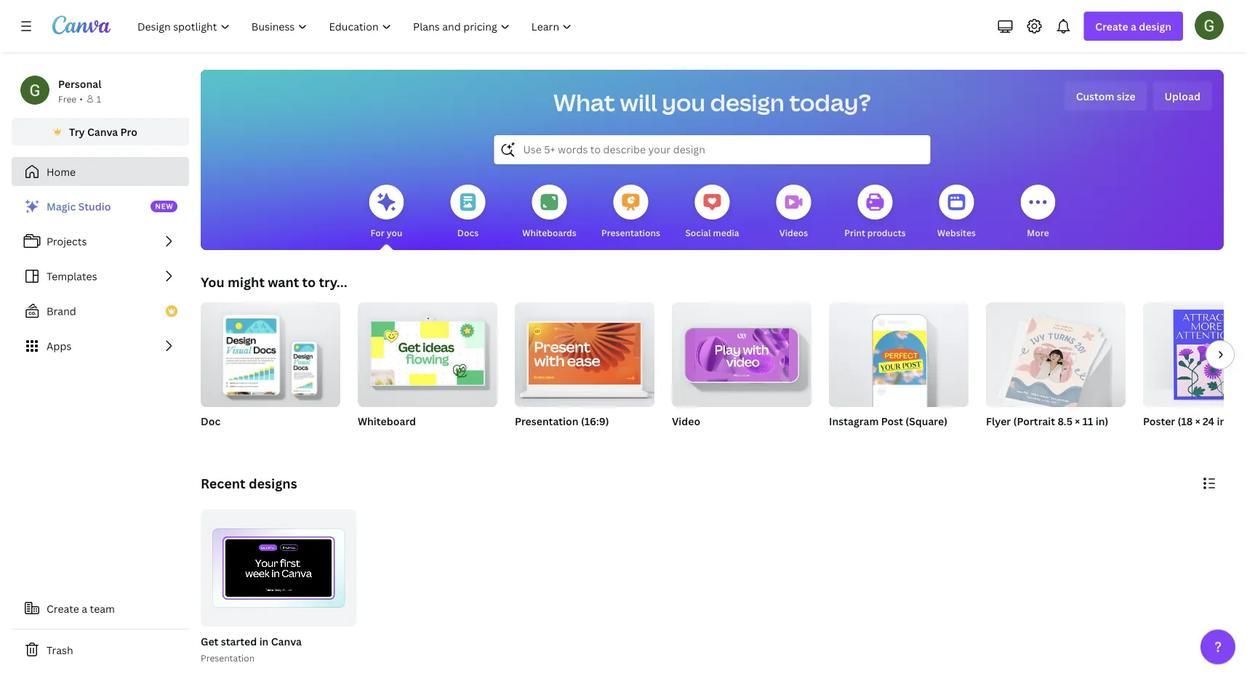 Task type: locate. For each thing, give the bounding box(es) containing it.
1920
[[515, 433, 536, 445]]

templates
[[47, 270, 97, 283]]

projects
[[47, 235, 87, 248]]

custom size
[[1076, 89, 1136, 103]]

8.5
[[1058, 414, 1073, 428], [987, 433, 999, 445]]

designs
[[249, 475, 297, 493]]

videos
[[780, 227, 808, 239]]

0 vertical spatial 11
[[1083, 414, 1094, 428]]

create a team button
[[12, 594, 189, 623]]

0 horizontal spatial 1
[[97, 93, 101, 105]]

in inside group
[[1217, 414, 1227, 428]]

in
[[1217, 414, 1227, 428], [1019, 433, 1027, 445], [259, 635, 269, 648]]

1 vertical spatial create
[[47, 602, 79, 616]]

in down (portrait
[[1019, 433, 1027, 445]]

1 vertical spatial presentation
[[201, 652, 255, 664]]

2 horizontal spatial in
[[1217, 414, 1227, 428]]

create left team
[[47, 602, 79, 616]]

8.5 down flyer
[[987, 433, 999, 445]]

1 vertical spatial you
[[387, 227, 403, 239]]

×
[[1076, 414, 1081, 428], [1196, 414, 1201, 428], [538, 433, 542, 445], [854, 433, 858, 445], [1001, 433, 1005, 445]]

(portrait
[[1014, 414, 1056, 428]]

0 vertical spatial 1
[[97, 93, 101, 105]]

design left gary orlando icon
[[1140, 19, 1172, 33]]

create inside dropdown button
[[1096, 19, 1129, 33]]

get started in canva button
[[201, 633, 302, 651]]

1 horizontal spatial you
[[662, 87, 706, 118]]

0 horizontal spatial a
[[82, 602, 87, 616]]

design up search search field
[[711, 87, 785, 118]]

try
[[69, 125, 85, 139]]

home
[[47, 165, 76, 179]]

products
[[868, 227, 906, 239]]

1 horizontal spatial px
[[884, 433, 894, 445]]

1
[[97, 93, 101, 105], [319, 610, 323, 620]]

1 horizontal spatial 11
[[1083, 414, 1094, 428]]

8.5 right (portrait
[[1058, 414, 1073, 428]]

top level navigation element
[[128, 12, 585, 41]]

size
[[1117, 89, 1136, 103]]

a up the size
[[1131, 19, 1137, 33]]

0 vertical spatial create
[[1096, 19, 1129, 33]]

2 1080 from the left
[[829, 433, 851, 445]]

0 horizontal spatial create
[[47, 602, 79, 616]]

a
[[1131, 19, 1137, 33], [82, 602, 87, 616]]

1 vertical spatial 8.5
[[987, 433, 999, 445]]

1 vertical spatial design
[[711, 87, 785, 118]]

presentation
[[515, 414, 579, 428], [201, 652, 255, 664]]

11 left in) at right bottom
[[1083, 414, 1094, 428]]

1 horizontal spatial design
[[1140, 19, 1172, 33]]

for you
[[371, 227, 403, 239]]

canva right started
[[271, 635, 302, 648]]

1 1080 from the left
[[544, 433, 566, 445]]

0 horizontal spatial 11
[[1008, 433, 1017, 445]]

× left in) at right bottom
[[1076, 414, 1081, 428]]

px right 1920
[[569, 433, 578, 445]]

want
[[268, 273, 299, 291]]

design inside dropdown button
[[1140, 19, 1172, 33]]

presentation down started
[[201, 652, 255, 664]]

1 horizontal spatial 1
[[319, 610, 323, 620]]

you might want to try...
[[201, 273, 347, 291]]

home link
[[12, 157, 189, 186]]

1 horizontal spatial a
[[1131, 19, 1137, 33]]

1 vertical spatial a
[[82, 602, 87, 616]]

1 left of
[[319, 610, 323, 620]]

1080 × 1080 px button
[[829, 432, 908, 447]]

1 horizontal spatial canva
[[271, 635, 302, 648]]

whiteboards button
[[522, 175, 577, 250]]

0 vertical spatial a
[[1131, 19, 1137, 33]]

in inside flyer (portrait 8.5 × 11 in) 8.5 × 11 in
[[1019, 433, 1027, 445]]

presentation up 1920
[[515, 414, 579, 428]]

1 horizontal spatial create
[[1096, 19, 1129, 33]]

0 vertical spatial 8.5
[[1058, 414, 1073, 428]]

apps
[[47, 339, 72, 353]]

might
[[228, 273, 265, 291]]

whiteboard
[[358, 414, 416, 428]]

websites button
[[938, 175, 976, 250]]

0 horizontal spatial 8.5
[[987, 433, 999, 445]]

0 horizontal spatial you
[[387, 227, 403, 239]]

in right 24
[[1217, 414, 1227, 428]]

create for create a design
[[1096, 19, 1129, 33]]

create inside button
[[47, 602, 79, 616]]

px
[[569, 433, 578, 445], [884, 433, 894, 445]]

1080
[[544, 433, 566, 445], [829, 433, 851, 445], [860, 433, 882, 445]]

presentation (16:9) group
[[515, 297, 655, 447]]

None search field
[[494, 135, 931, 164]]

websites
[[938, 227, 976, 239]]

2 horizontal spatial 1080
[[860, 433, 882, 445]]

1 vertical spatial 1
[[319, 610, 323, 620]]

1 vertical spatial in
[[1019, 433, 1027, 445]]

presentations
[[602, 227, 661, 239]]

0 horizontal spatial design
[[711, 87, 785, 118]]

a left team
[[82, 602, 87, 616]]

presentations button
[[602, 175, 661, 250]]

trash
[[47, 643, 73, 657]]

in right started
[[259, 635, 269, 648]]

presentation inside presentation (16:9) 1920 × 1080 px
[[515, 414, 579, 428]]

a inside create a team button
[[82, 602, 87, 616]]

projects link
[[12, 227, 189, 256]]

canva
[[87, 125, 118, 139], [271, 635, 302, 648]]

1 vertical spatial canva
[[271, 635, 302, 648]]

1 right •
[[97, 93, 101, 105]]

instagram
[[829, 414, 879, 428]]

(16:9)
[[581, 414, 609, 428]]

what will you design today?
[[554, 87, 871, 118]]

print products button
[[845, 175, 906, 250]]

px down post
[[884, 433, 894, 445]]

0 horizontal spatial in
[[259, 635, 269, 648]]

try canva pro button
[[12, 118, 189, 146]]

docs
[[458, 227, 479, 239]]

× down instagram
[[854, 433, 858, 445]]

1 horizontal spatial in
[[1019, 433, 1027, 445]]

24
[[1203, 414, 1215, 428]]

recent
[[201, 475, 246, 493]]

you right for
[[387, 227, 403, 239]]

pro
[[120, 125, 137, 139]]

•
[[79, 93, 83, 105]]

group for poster (18 × 24 in port
[[1144, 303, 1248, 407]]

create up custom size dropdown button
[[1096, 19, 1129, 33]]

1 px from the left
[[569, 433, 578, 445]]

canva right try
[[87, 125, 118, 139]]

0 vertical spatial presentation
[[515, 414, 579, 428]]

0 horizontal spatial 1080
[[544, 433, 566, 445]]

1 horizontal spatial presentation
[[515, 414, 579, 428]]

recent designs
[[201, 475, 297, 493]]

1 horizontal spatial 1080
[[829, 433, 851, 445]]

0 horizontal spatial px
[[569, 433, 578, 445]]

poster (18 × 24 in port
[[1144, 414, 1248, 428]]

11 down flyer
[[1008, 433, 1017, 445]]

list
[[12, 192, 189, 361]]

0 vertical spatial canva
[[87, 125, 118, 139]]

whiteboards
[[522, 227, 577, 239]]

0 horizontal spatial presentation
[[201, 652, 255, 664]]

videos button
[[777, 175, 812, 250]]

group
[[201, 297, 340, 407], [358, 297, 498, 407], [515, 297, 655, 407], [672, 297, 812, 407], [829, 297, 969, 407], [987, 297, 1126, 412], [1144, 303, 1248, 407]]

canva inside button
[[87, 125, 118, 139]]

flyer (portrait 8.5 × 11 in) group
[[987, 297, 1126, 447]]

canva inside get started in canva presentation
[[271, 635, 302, 648]]

poster (18 × 24 in portrait) group
[[1144, 303, 1248, 447]]

social media
[[686, 227, 740, 239]]

0 vertical spatial design
[[1140, 19, 1172, 33]]

1 for 1
[[97, 93, 101, 105]]

trash link
[[12, 636, 189, 665]]

× inside group
[[1196, 414, 1201, 428]]

you right will
[[662, 87, 706, 118]]

0 horizontal spatial canva
[[87, 125, 118, 139]]

× right 1920
[[538, 433, 542, 445]]

1 of 27
[[319, 610, 347, 620]]

design
[[1140, 19, 1172, 33], [711, 87, 785, 118]]

11
[[1083, 414, 1094, 428], [1008, 433, 1017, 445]]

0 vertical spatial in
[[1217, 414, 1227, 428]]

2 px from the left
[[884, 433, 894, 445]]

a inside the "create a design" dropdown button
[[1131, 19, 1137, 33]]

2 vertical spatial in
[[259, 635, 269, 648]]

× left 24
[[1196, 414, 1201, 428]]

doc group
[[201, 297, 340, 447]]



Task type: describe. For each thing, give the bounding box(es) containing it.
what
[[554, 87, 616, 118]]

print
[[845, 227, 866, 239]]

print products
[[845, 227, 906, 239]]

get started in canva presentation
[[201, 635, 302, 664]]

social
[[686, 227, 711, 239]]

doc
[[201, 414, 221, 428]]

docs button
[[451, 175, 486, 250]]

create a design button
[[1084, 12, 1184, 41]]

media
[[713, 227, 740, 239]]

magic studio
[[47, 200, 111, 214]]

a for design
[[1131, 19, 1137, 33]]

px inside instagram post (square) 1080 × 1080 px
[[884, 433, 894, 445]]

try canva pro
[[69, 125, 137, 139]]

× inside presentation (16:9) 1920 × 1080 px
[[538, 433, 542, 445]]

for you button
[[369, 175, 404, 250]]

free •
[[58, 93, 83, 105]]

try...
[[319, 273, 347, 291]]

flyer
[[987, 414, 1011, 428]]

video group
[[672, 297, 812, 447]]

upload button
[[1153, 81, 1213, 111]]

video
[[672, 414, 701, 428]]

more button
[[1021, 175, 1056, 250]]

port
[[1229, 414, 1248, 428]]

1 horizontal spatial 8.5
[[1058, 414, 1073, 428]]

instagram post (square) 1080 × 1080 px
[[829, 414, 948, 445]]

brand link
[[12, 297, 189, 326]]

custom
[[1076, 89, 1115, 103]]

upload
[[1165, 89, 1201, 103]]

3 1080 from the left
[[860, 433, 882, 445]]

flyer (portrait 8.5 × 11 in) 8.5 × 11 in
[[987, 414, 1109, 445]]

new
[[155, 202, 173, 211]]

brand
[[47, 304, 76, 318]]

magic
[[47, 200, 76, 214]]

poster
[[1144, 414, 1176, 428]]

create a design
[[1096, 19, 1172, 33]]

× inside instagram post (square) 1080 × 1080 px
[[854, 433, 858, 445]]

create for create a team
[[47, 602, 79, 616]]

1 vertical spatial 11
[[1008, 433, 1017, 445]]

started
[[221, 635, 257, 648]]

1 for 1 of 27
[[319, 610, 323, 620]]

px inside presentation (16:9) 1920 × 1080 px
[[569, 433, 578, 445]]

will
[[620, 87, 658, 118]]

today?
[[790, 87, 871, 118]]

apps link
[[12, 332, 189, 361]]

in)
[[1096, 414, 1109, 428]]

to
[[302, 273, 316, 291]]

gary orlando image
[[1195, 11, 1224, 40]]

for
[[371, 227, 385, 239]]

you
[[201, 273, 225, 291]]

× down flyer
[[1001, 433, 1005, 445]]

get
[[201, 635, 219, 648]]

studio
[[78, 200, 111, 214]]

group for video
[[672, 297, 812, 407]]

free
[[58, 93, 77, 105]]

group for flyer (portrait 8.5 × 11 in)
[[987, 297, 1126, 412]]

team
[[90, 602, 115, 616]]

27
[[338, 610, 347, 620]]

of
[[325, 610, 336, 620]]

Search search field
[[523, 136, 902, 164]]

(18
[[1178, 414, 1193, 428]]

social media button
[[686, 175, 740, 250]]

post
[[882, 414, 904, 428]]

custom size button
[[1065, 81, 1148, 111]]

more
[[1027, 227, 1050, 239]]

templates link
[[12, 262, 189, 291]]

1080 inside presentation (16:9) 1920 × 1080 px
[[544, 433, 566, 445]]

presentation (16:9) 1920 × 1080 px
[[515, 414, 609, 445]]

personal
[[58, 77, 101, 91]]

in inside get started in canva presentation
[[259, 635, 269, 648]]

create a team
[[47, 602, 115, 616]]

you inside 'for you' button
[[387, 227, 403, 239]]

0 vertical spatial you
[[662, 87, 706, 118]]

group for presentation (16:9)
[[515, 297, 655, 407]]

instagram post (square) group
[[829, 297, 969, 447]]

a for team
[[82, 602, 87, 616]]

whiteboard group
[[358, 297, 498, 447]]

(square)
[[906, 414, 948, 428]]

list containing magic studio
[[12, 192, 189, 361]]

presentation inside get started in canva presentation
[[201, 652, 255, 664]]

group for instagram post (square)
[[829, 297, 969, 407]]



Task type: vqa. For each thing, say whether or not it's contained in the screenshot.
"Create" in the Create a design dropdown button
yes



